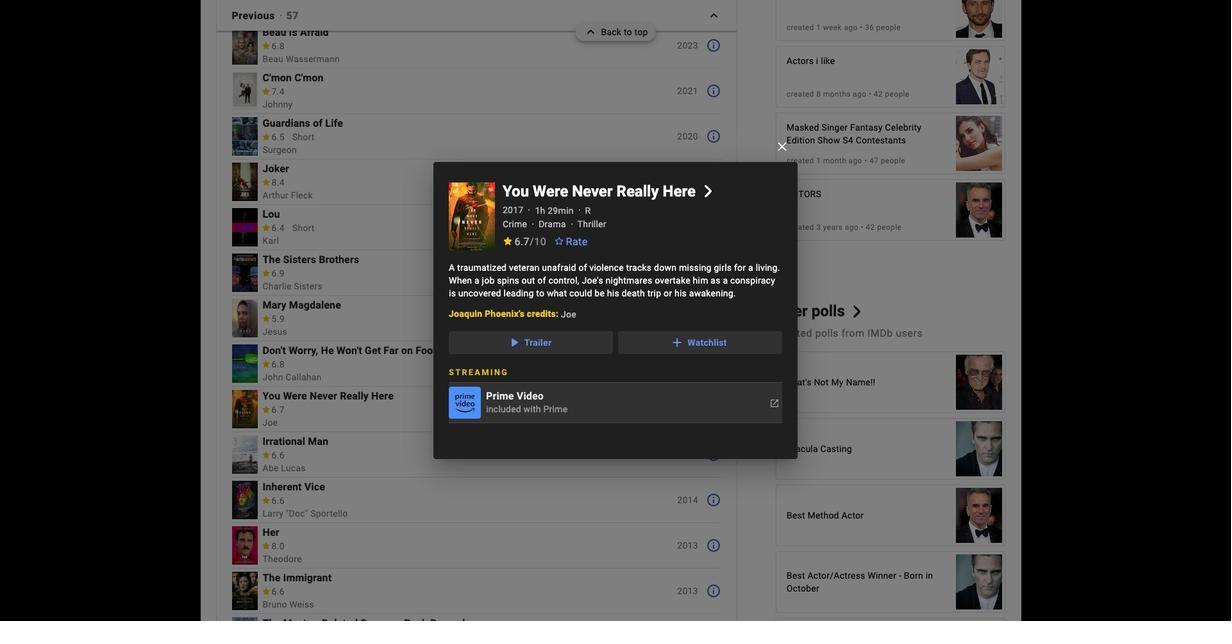 Task type: vqa. For each thing, say whether or not it's contained in the screenshot.
left arrow drop down image
no



Task type: locate. For each thing, give the bounding box(es) containing it.
uncovered
[[458, 289, 501, 299]]

missing
[[679, 263, 712, 273]]

0 horizontal spatial his
[[607, 289, 619, 299]]

6.7
[[514, 236, 530, 248]]

down
[[654, 263, 677, 273]]

as
[[711, 276, 720, 286]]

you were never really here dialog
[[0, 0, 1231, 622]]

add image
[[670, 336, 685, 351]]

watchlist button
[[618, 332, 782, 355]]

a
[[748, 263, 753, 273], [474, 276, 480, 286], [723, 276, 728, 286]]

close prompt image
[[775, 139, 790, 154]]

a
[[449, 263, 455, 273]]

included
[[486, 405, 521, 415]]

group
[[449, 182, 495, 251]]

10
[[534, 236, 546, 248]]

chevron right inline image
[[702, 186, 714, 198]]

1 horizontal spatial prime
[[543, 405, 568, 415]]

unafraid
[[542, 263, 576, 273]]

a right as
[[723, 276, 728, 286]]

be
[[595, 289, 605, 299]]

/
[[530, 236, 534, 248]]

leading
[[504, 289, 534, 299]]

1 his from the left
[[607, 289, 619, 299]]

is
[[449, 289, 456, 299]]

2017
[[503, 206, 523, 216]]

1 horizontal spatial of
[[579, 263, 587, 273]]

prime right with
[[543, 405, 568, 415]]

death
[[622, 289, 645, 299]]

awakening.
[[689, 289, 736, 299]]

0 vertical spatial prime
[[486, 391, 514, 403]]

joe's
[[582, 276, 603, 286]]

you were never really here
[[503, 182, 696, 200]]

you were never really here link
[[503, 182, 714, 201]]

play arrow image
[[506, 336, 522, 351]]

with
[[524, 405, 541, 415]]

of up joe's
[[579, 263, 587, 273]]

for
[[734, 263, 746, 273]]

what
[[547, 289, 567, 299]]

his
[[607, 289, 619, 299], [674, 289, 687, 299]]

here
[[663, 182, 696, 200]]

1 horizontal spatial his
[[674, 289, 687, 299]]

0 horizontal spatial a
[[474, 276, 480, 286]]

or
[[664, 289, 672, 299]]

of
[[579, 263, 587, 273], [538, 276, 546, 286]]

0 horizontal spatial of
[[538, 276, 546, 286]]

joaquin
[[449, 309, 482, 319]]

him
[[693, 276, 708, 286]]

a left job
[[474, 276, 480, 286]]

overtake
[[655, 276, 690, 286]]

prime up included
[[486, 391, 514, 403]]

trailer
[[524, 338, 552, 348]]

of up to
[[538, 276, 546, 286]]

a right for
[[748, 263, 753, 273]]

his right be
[[607, 289, 619, 299]]

prime
[[486, 391, 514, 403], [543, 405, 568, 415]]

launch image
[[767, 396, 782, 411]]

his right or
[[674, 289, 687, 299]]

watchlist
[[688, 338, 727, 348]]

when
[[449, 276, 472, 286]]

rate button
[[546, 231, 596, 254]]



Task type: describe. For each thing, give the bounding box(es) containing it.
2 his from the left
[[674, 289, 687, 299]]

0 horizontal spatial prime
[[486, 391, 514, 403]]

prime video menu
[[449, 383, 782, 424]]

star inline image
[[503, 237, 513, 246]]

crime
[[503, 219, 527, 230]]

prime video image
[[449, 388, 481, 420]]

1 horizontal spatial a
[[723, 276, 728, 286]]

credits:
[[527, 309, 559, 319]]

r
[[585, 206, 591, 216]]

6.7 / 10
[[514, 236, 546, 248]]

1h
[[535, 206, 545, 216]]

phoenix's
[[485, 309, 525, 319]]

could
[[569, 289, 592, 299]]

video
[[517, 391, 544, 403]]

job
[[482, 276, 495, 286]]

1h 29min
[[535, 206, 574, 216]]

traumatized
[[457, 263, 507, 273]]

you were never really here image
[[449, 182, 495, 251]]

2 horizontal spatial a
[[748, 263, 753, 273]]

tracks
[[626, 263, 652, 273]]

drama
[[539, 219, 566, 230]]

29min
[[548, 206, 574, 216]]

rate
[[566, 236, 588, 248]]

veteran
[[509, 263, 540, 273]]

group inside you were never really here 'dialog'
[[449, 182, 495, 251]]

1 vertical spatial prime
[[543, 405, 568, 415]]

really
[[617, 182, 659, 200]]

never
[[572, 182, 613, 200]]

were
[[533, 182, 568, 200]]

star border inline image
[[554, 237, 564, 246]]

nightmares
[[606, 276, 652, 286]]

girls
[[714, 263, 732, 273]]

violence
[[589, 263, 624, 273]]

spins
[[497, 276, 519, 286]]

thriller
[[577, 219, 606, 230]]

joaquin phoenix's credits: joe
[[449, 309, 576, 320]]

streaming
[[449, 368, 509, 378]]

living.
[[756, 263, 780, 273]]

prime video included with prime
[[486, 391, 568, 415]]

you
[[503, 182, 529, 200]]

out
[[522, 276, 535, 286]]

trailer button
[[449, 332, 613, 355]]

1 vertical spatial of
[[538, 276, 546, 286]]

to
[[536, 289, 544, 299]]

trip
[[647, 289, 661, 299]]

a traumatized veteran unafraid of violence tracks down missing girls for a living. when a job spins out of control, joe's nightmares overtake him as a conspiracy is uncovered leading to what could be his death trip or his awakening.
[[449, 263, 780, 299]]

control,
[[548, 276, 579, 286]]

conspiracy
[[730, 276, 775, 286]]

joe
[[561, 310, 576, 320]]

0 vertical spatial of
[[579, 263, 587, 273]]



